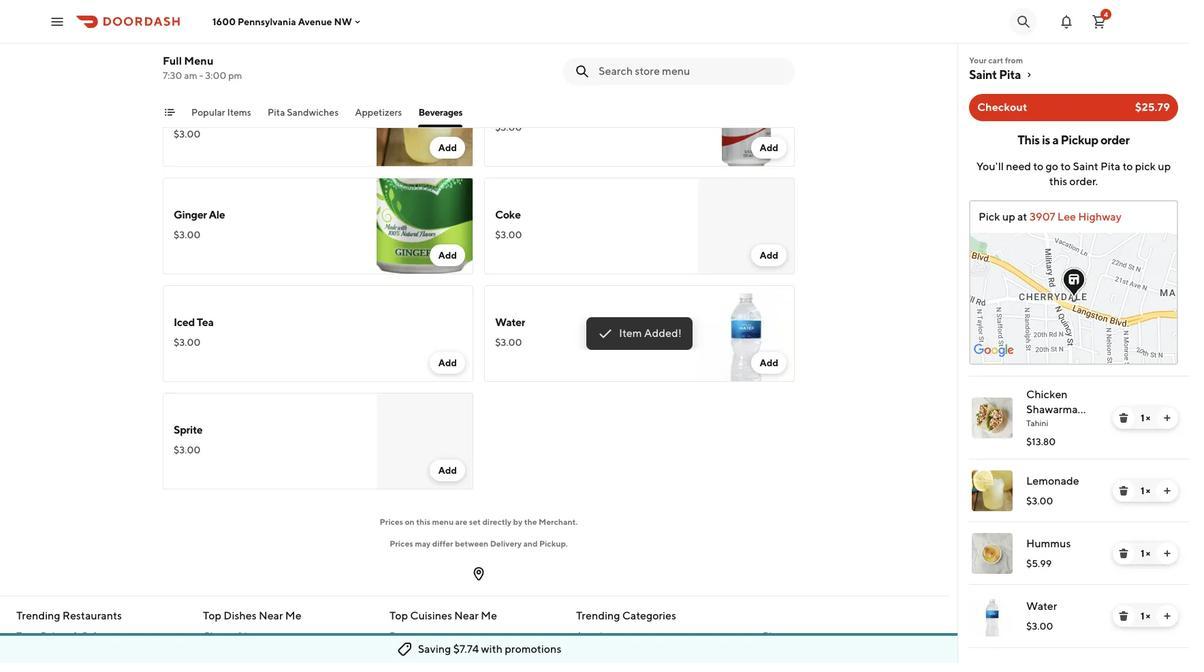 Task type: describe. For each thing, give the bounding box(es) containing it.
item added!
[[619, 327, 682, 340]]

from
[[1005, 55, 1023, 65]]

tapas near me link
[[390, 648, 560, 662]]

trending for trending categories
[[576, 609, 620, 622]]

full menu 7:30 am - 3:00 pm
[[163, 54, 242, 81]]

between
[[455, 539, 488, 549]]

near for tapas near me
[[416, 650, 435, 661]]

tatte bakery & cafe link
[[16, 629, 187, 643]]

saint pita
[[969, 67, 1021, 82]]

up inside the you'll need to go to saint pita to pick up this order.
[[1158, 160, 1171, 173]]

tahini
[[1026, 418, 1048, 428]]

me for top dishes near me
[[285, 609, 301, 622]]

show menu categories image
[[164, 107, 175, 118]]

on
[[405, 517, 415, 527]]

4 items, open order cart image
[[1091, 13, 1107, 30]]

near for cuisines
[[454, 609, 479, 622]]

squeezed
[[207, 112, 249, 123]]

add one to cart image for chicken shawarma pita
[[1162, 413, 1173, 424]]

restaurants near me link
[[390, 629, 560, 643]]

near inside "link"
[[258, 631, 277, 642]]

cafe
[[81, 631, 101, 642]]

appetizers
[[355, 107, 402, 118]]

1600
[[212, 16, 236, 27]]

trending for trending restaurants
[[16, 609, 60, 622]]

me for top cuisines near me
[[481, 609, 497, 622]]

3 to from the left
[[1123, 160, 1133, 173]]

at
[[1017, 210, 1027, 223]]

american near me
[[576, 631, 654, 642]]

your cart from
[[969, 55, 1023, 65]]

differ
[[432, 539, 453, 549]]

item
[[619, 327, 642, 340]]

is
[[1042, 133, 1050, 147]]

1 vertical spatial water image
[[972, 596, 1013, 637]]

menu
[[432, 517, 454, 527]]

this
[[1018, 133, 1040, 147]]

0 vertical spatial water
[[495, 316, 525, 329]]

avenue
[[298, 16, 332, 27]]

bakery
[[41, 631, 71, 642]]

coke
[[495, 208, 521, 221]]

pita inside chicken shawarma pita
[[1026, 418, 1046, 431]]

it
[[189, 47, 195, 58]]

3907 lee highway link
[[1027, 210, 1122, 223]]

remove item from cart image for hummus
[[1118, 548, 1129, 559]]

you'll need to go to saint pita to pick up this order.
[[976, 160, 1171, 188]]

trending categories
[[576, 609, 676, 622]]

× for lemonade
[[1146, 486, 1150, 496]]

remove item from cart image for water
[[1118, 611, 1129, 622]]

beverages for beverages
[[418, 107, 463, 118]]

add one to cart image for lemonade
[[1162, 486, 1173, 496]]

prices on this menu are set directly by the merchant .
[[380, 517, 578, 527]]

3907
[[1029, 210, 1055, 223]]

0 horizontal spatial saint
[[969, 67, 997, 82]]

top cuisines near me
[[390, 609, 497, 622]]

the
[[524, 517, 537, 527]]

tapas
[[390, 650, 414, 661]]

need
[[1006, 160, 1031, 173]]

sandwiches
[[287, 107, 339, 118]]

top for top dishes near me
[[203, 609, 221, 622]]

iced tea
[[174, 316, 214, 329]]

pizza near me link
[[763, 629, 933, 643]]

&
[[73, 631, 79, 642]]

tatte bakery & cafe
[[16, 631, 101, 642]]

pizza near me
[[763, 631, 822, 642]]

1 × for hummus
[[1141, 548, 1150, 559]]

hummus image
[[972, 533, 1013, 574]]

wash
[[163, 47, 187, 58]]

me for tapas near me
[[437, 650, 451, 661]]

pita sandwiches
[[268, 107, 339, 118]]

tea
[[197, 316, 214, 329]]

all
[[197, 47, 207, 58]]

0 horizontal spatial restaurants
[[62, 609, 122, 622]]

popular
[[191, 107, 225, 118]]

promotions
[[505, 643, 561, 656]]

1 for water
[[1141, 611, 1144, 622]]

$3.00 inside freshly squeezed $3.00
[[174, 129, 200, 140]]

1 to from the left
[[1033, 160, 1044, 173]]

powered by google image
[[974, 344, 1014, 358]]

directly
[[482, 517, 512, 527]]

1600 pennsylvania avenue nw button
[[212, 16, 363, 27]]

pick up at 3907 lee highway
[[979, 210, 1122, 223]]

× for chicken shawarma pita
[[1146, 413, 1150, 424]]

× for hummus
[[1146, 548, 1150, 559]]

add one to cart image for hummus
[[1162, 548, 1173, 559]]

top for top cuisines near me
[[390, 609, 408, 622]]

beverages wash it all down.
[[163, 27, 235, 58]]

top dishes near me
[[203, 609, 301, 622]]

pick
[[979, 210, 1000, 223]]

2 to from the left
[[1061, 160, 1071, 173]]

trending restaurants
[[16, 609, 122, 622]]

lemonade
[[1026, 475, 1079, 488]]

a
[[1052, 133, 1059, 147]]

fries
[[238, 631, 256, 642]]

cuisines
[[410, 609, 452, 622]]

highway
[[1078, 210, 1122, 223]]

freshly squeezed $3.00
[[174, 112, 249, 140]]

1 for lemonade
[[1141, 486, 1144, 496]]

notification bell image
[[1058, 13, 1075, 30]]

$5.99
[[1026, 558, 1052, 569]]

7:30
[[163, 70, 182, 81]]



Task type: vqa. For each thing, say whether or not it's contained in the screenshot.
Reviews
no



Task type: locate. For each thing, give the bounding box(es) containing it.
pita sandwiches button
[[268, 106, 339, 127]]

saint up order.
[[1073, 160, 1098, 173]]

me up the restaurants near me link
[[481, 609, 497, 622]]

prices for prices on this menu are set directly by the merchant .
[[380, 517, 403, 527]]

1 vertical spatial remove item from cart image
[[1118, 548, 1129, 559]]

restaurants up tapas near me
[[390, 631, 442, 642]]

order
[[1100, 133, 1130, 147]]

1 vertical spatial this
[[416, 517, 430, 527]]

Item Search search field
[[599, 64, 784, 79]]

popular items button
[[191, 106, 251, 127]]

pita down from
[[999, 67, 1021, 82]]

me
[[285, 609, 301, 622], [481, 609, 497, 622]]

0 vertical spatial water image
[[698, 285, 795, 382]]

saint down "your"
[[969, 67, 997, 82]]

pickup.
[[539, 539, 568, 549]]

cheese
[[203, 631, 236, 642]]

1 for hummus
[[1141, 548, 1144, 559]]

pita
[[999, 67, 1021, 82], [268, 107, 285, 118], [1100, 160, 1120, 173], [1026, 418, 1046, 431]]

0 vertical spatial restaurants
[[62, 609, 122, 622]]

near for pizza near me
[[788, 631, 807, 642]]

2 add one to cart image from the top
[[1162, 486, 1173, 496]]

tapas near me
[[390, 650, 451, 661]]

saving
[[418, 643, 451, 656]]

set
[[469, 517, 481, 527]]

remove item from cart image for chicken shawarma pita
[[1118, 413, 1129, 424]]

your
[[969, 55, 987, 65]]

diet coke image
[[698, 70, 795, 167]]

remove item from cart image
[[1118, 486, 1129, 496]]

1 horizontal spatial water
[[1026, 600, 1057, 613]]

add one to cart image
[[1162, 413, 1173, 424], [1162, 486, 1173, 496], [1162, 548, 1173, 559]]

2 × from the top
[[1146, 486, 1150, 496]]

to left go on the right top
[[1033, 160, 1044, 173]]

$3.00
[[495, 122, 522, 133], [174, 129, 200, 140], [174, 229, 200, 240], [495, 229, 522, 240], [174, 337, 200, 348], [495, 337, 522, 348], [174, 445, 200, 456], [1026, 496, 1053, 507], [1026, 621, 1053, 632]]

4 × from the top
[[1146, 611, 1150, 622]]

me up $7.74
[[465, 631, 478, 642]]

1 × for water
[[1141, 611, 1150, 622]]

list
[[958, 376, 1189, 648]]

go
[[1046, 160, 1058, 173]]

beverages inside beverages wash it all down.
[[163, 27, 232, 44]]

$25.79
[[1135, 101, 1170, 114]]

0 vertical spatial up
[[1158, 160, 1171, 173]]

× for water
[[1146, 611, 1150, 622]]

2 top from the left
[[390, 609, 408, 622]]

cheese fries near me
[[203, 631, 293, 642]]

pizza
[[763, 631, 786, 642]]

pick
[[1135, 160, 1156, 173]]

water inside list
[[1026, 600, 1057, 613]]

1 vertical spatial restaurants
[[390, 631, 442, 642]]

lee
[[1057, 210, 1076, 223]]

pita down order
[[1100, 160, 1120, 173]]

1 for chicken shawarma pita
[[1141, 413, 1144, 424]]

chicken shawarma pita image
[[972, 398, 1013, 439]]

saving $7.74 with promotions
[[418, 643, 561, 656]]

near right the pizza
[[788, 631, 807, 642]]

may
[[415, 539, 431, 549]]

1 near from the left
[[259, 609, 283, 622]]

1 horizontal spatial to
[[1061, 160, 1071, 173]]

3 1 × from the top
[[1141, 548, 1150, 559]]

ginger
[[174, 208, 207, 221]]

lemonade image
[[377, 70, 473, 167], [972, 471, 1013, 511]]

1 × for lemonade
[[1141, 486, 1150, 496]]

4 1 × from the top
[[1141, 611, 1150, 622]]

0 horizontal spatial near
[[259, 609, 283, 622]]

3 1 from the top
[[1141, 548, 1144, 559]]

appetizers button
[[355, 106, 402, 127]]

0 horizontal spatial beverages
[[163, 27, 232, 44]]

up left at
[[1002, 210, 1015, 223]]

1 vertical spatial prices
[[390, 539, 413, 549]]

1 vertical spatial beverages
[[418, 107, 463, 118]]

2 1 from the top
[[1141, 486, 1144, 496]]

pm
[[228, 70, 242, 81]]

add one to cart image
[[1162, 611, 1173, 622]]

3 remove item from cart image from the top
[[1118, 611, 1129, 622]]

restaurants
[[62, 609, 122, 622], [390, 631, 442, 642]]

2 horizontal spatial to
[[1123, 160, 1133, 173]]

1 horizontal spatial up
[[1158, 160, 1171, 173]]

pita up $13.80
[[1026, 418, 1046, 431]]

water image
[[698, 285, 795, 382], [972, 596, 1013, 637]]

me right 'fries'
[[279, 631, 293, 642]]

beverages up the all
[[163, 27, 232, 44]]

1 horizontal spatial beverages
[[418, 107, 463, 118]]

1 × for chicken shawarma pita
[[1141, 413, 1150, 424]]

remove item from cart image
[[1118, 413, 1129, 424], [1118, 548, 1129, 559], [1118, 611, 1129, 622]]

1 add one to cart image from the top
[[1162, 413, 1173, 424]]

trending up tatte
[[16, 609, 60, 622]]

0 horizontal spatial top
[[203, 609, 221, 622]]

pita inside button
[[268, 107, 285, 118]]

me for restaurants near me
[[465, 631, 478, 642]]

1 me from the left
[[285, 609, 301, 622]]

pita inside the you'll need to go to saint pita to pick up this order.
[[1100, 160, 1120, 173]]

am
[[184, 70, 197, 81]]

1 horizontal spatial restaurants
[[390, 631, 442, 642]]

1 horizontal spatial trending
[[576, 609, 620, 622]]

3 add one to cart image from the top
[[1162, 548, 1173, 559]]

0 vertical spatial saint
[[969, 67, 997, 82]]

2 1 × from the top
[[1141, 486, 1150, 496]]

$13.80
[[1026, 437, 1056, 447]]

me inside "link"
[[279, 631, 293, 642]]

add button
[[430, 137, 465, 159], [751, 137, 787, 159], [430, 244, 465, 266], [751, 244, 787, 266], [430, 352, 465, 374], [751, 352, 787, 374], [430, 460, 465, 481]]

shawarma
[[1026, 403, 1078, 416]]

delivery
[[490, 539, 522, 549]]

1 trending from the left
[[16, 609, 60, 622]]

nw
[[334, 16, 352, 27]]

dishes
[[224, 609, 257, 622]]

merchant
[[539, 517, 576, 527]]

with
[[481, 643, 503, 656]]

1 1 from the top
[[1141, 413, 1144, 424]]

beverages for beverages wash it all down.
[[163, 27, 232, 44]]

restaurants up cafe
[[62, 609, 122, 622]]

1 horizontal spatial top
[[390, 609, 408, 622]]

near up the cheese fries near me "link"
[[259, 609, 283, 622]]

1 top from the left
[[203, 609, 221, 622]]

near up the restaurants near me link
[[454, 609, 479, 622]]

prices
[[380, 517, 403, 527], [390, 539, 413, 549]]

2 me from the left
[[481, 609, 497, 622]]

to
[[1033, 160, 1044, 173], [1061, 160, 1071, 173], [1123, 160, 1133, 173]]

sprite
[[174, 424, 202, 437]]

this down go on the right top
[[1049, 175, 1067, 188]]

added!
[[644, 327, 682, 340]]

near up $7.74
[[443, 631, 463, 642]]

near for american near me
[[620, 631, 639, 642]]

me for american near me
[[641, 631, 654, 642]]

0 vertical spatial lemonade image
[[377, 70, 473, 167]]

0 vertical spatial remove item from cart image
[[1118, 413, 1129, 424]]

map region
[[811, 75, 1189, 424]]

full
[[163, 54, 182, 67]]

top
[[203, 609, 221, 622], [390, 609, 408, 622]]

top left cuisines
[[390, 609, 408, 622]]

1 vertical spatial saint
[[1073, 160, 1098, 173]]

near right 'fries'
[[258, 631, 277, 642]]

3:00
[[205, 70, 226, 81]]

1 vertical spatial add one to cart image
[[1162, 486, 1173, 496]]

to left pick
[[1123, 160, 1133, 173]]

this inside the you'll need to go to saint pita to pick up this order.
[[1049, 175, 1067, 188]]

top up cheese
[[203, 609, 221, 622]]

popular items
[[191, 107, 251, 118]]

american
[[576, 631, 618, 642]]

pita left sandwiches
[[268, 107, 285, 118]]

1 horizontal spatial near
[[454, 609, 479, 622]]

1 × from the top
[[1146, 413, 1150, 424]]

near for dishes
[[259, 609, 283, 622]]

prices left may
[[390, 539, 413, 549]]

trending up american
[[576, 609, 620, 622]]

me
[[279, 631, 293, 642], [465, 631, 478, 642], [641, 631, 654, 642], [809, 631, 822, 642], [437, 650, 451, 661]]

2 near from the left
[[454, 609, 479, 622]]

order.
[[1069, 175, 1098, 188]]

checkout
[[977, 101, 1027, 114]]

beverages right appetizers
[[418, 107, 463, 118]]

2 trending from the left
[[576, 609, 620, 622]]

add
[[438, 142, 457, 153], [760, 142, 778, 153], [438, 250, 457, 261], [760, 250, 778, 261], [438, 358, 457, 368], [760, 358, 778, 368], [438, 465, 457, 476]]

0 horizontal spatial water image
[[698, 285, 795, 382]]

0 horizontal spatial trending
[[16, 609, 60, 622]]

0 horizontal spatial this
[[416, 517, 430, 527]]

1 horizontal spatial lemonade image
[[972, 471, 1013, 511]]

hummus
[[1026, 537, 1071, 550]]

near down trending categories
[[620, 631, 639, 642]]

prices left on on the left bottom
[[380, 517, 403, 527]]

saint inside the you'll need to go to saint pita to pick up this order.
[[1073, 160, 1098, 173]]

1 vertical spatial water
[[1026, 600, 1057, 613]]

0 vertical spatial prices
[[380, 517, 403, 527]]

prices may differ between delivery and pickup.
[[390, 539, 568, 549]]

me up the cheese fries near me "link"
[[285, 609, 301, 622]]

restaurants near me
[[390, 631, 478, 642]]

near down restaurants near me
[[416, 650, 435, 661]]

1 horizontal spatial water image
[[972, 596, 1013, 637]]

restaurants inside the restaurants near me link
[[390, 631, 442, 642]]

1 remove item from cart image from the top
[[1118, 413, 1129, 424]]

4 1 from the top
[[1141, 611, 1144, 622]]

0 vertical spatial this
[[1049, 175, 1067, 188]]

0 horizontal spatial to
[[1033, 160, 1044, 173]]

0 vertical spatial add one to cart image
[[1162, 413, 1173, 424]]

ginger ale image
[[377, 178, 473, 274]]

chicken shawarma pita
[[1026, 388, 1078, 431]]

1 horizontal spatial saint
[[1073, 160, 1098, 173]]

me down categories
[[641, 631, 654, 642]]

1 vertical spatial lemonade image
[[972, 471, 1013, 511]]

near
[[259, 609, 283, 622], [454, 609, 479, 622]]

me right the pizza
[[809, 631, 822, 642]]

0 horizontal spatial up
[[1002, 210, 1015, 223]]

1 vertical spatial up
[[1002, 210, 1015, 223]]

ginger ale
[[174, 208, 225, 221]]

water
[[495, 316, 525, 329], [1026, 600, 1057, 613]]

down.
[[209, 47, 235, 58]]

and
[[523, 539, 538, 549]]

0 horizontal spatial water
[[495, 316, 525, 329]]

open menu image
[[49, 13, 65, 30]]

me for pizza near me
[[809, 631, 822, 642]]

1600 pennsylvania avenue nw
[[212, 16, 352, 27]]

items
[[227, 107, 251, 118]]

me down restaurants near me
[[437, 650, 451, 661]]

1 horizontal spatial this
[[1049, 175, 1067, 188]]

cart
[[988, 55, 1003, 65]]

2 vertical spatial add one to cart image
[[1162, 548, 1173, 559]]

up right pick
[[1158, 160, 1171, 173]]

1 1 × from the top
[[1141, 413, 1150, 424]]

near for restaurants near me
[[443, 631, 463, 642]]

are
[[455, 517, 467, 527]]

3 × from the top
[[1146, 548, 1150, 559]]

2 remove item from cart image from the top
[[1118, 548, 1129, 559]]

0 horizontal spatial lemonade image
[[377, 70, 473, 167]]

by
[[513, 517, 522, 527]]

4 button
[[1086, 8, 1113, 35]]

2 vertical spatial remove item from cart image
[[1118, 611, 1129, 622]]

to right go on the right top
[[1061, 160, 1071, 173]]

saint
[[969, 67, 997, 82], [1073, 160, 1098, 173]]

1 horizontal spatial me
[[481, 609, 497, 622]]

0 vertical spatial beverages
[[163, 27, 232, 44]]

list containing chicken shawarma pita
[[958, 376, 1189, 648]]

this right on on the left bottom
[[416, 517, 430, 527]]

you'll
[[976, 160, 1004, 173]]

prices for prices may differ between delivery and pickup.
[[390, 539, 413, 549]]

freshly
[[174, 112, 205, 123]]

this
[[1049, 175, 1067, 188], [416, 517, 430, 527]]

0 horizontal spatial me
[[285, 609, 301, 622]]



